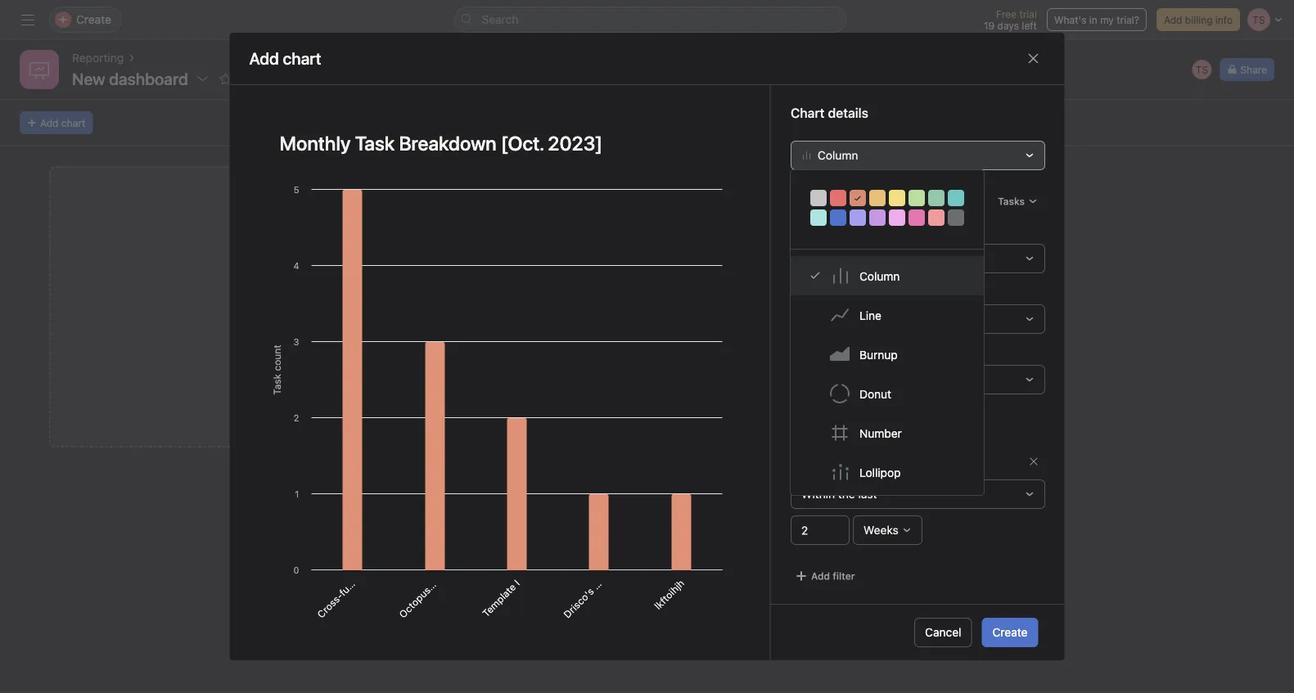 Task type: locate. For each thing, give the bounding box(es) containing it.
include
[[790, 224, 830, 238]]

weeks
[[863, 523, 898, 537]]

create
[[992, 626, 1028, 639]]

what's in my trial?
[[1054, 14, 1139, 25]]

search list box
[[454, 7, 847, 33]]

lkftoihjh
[[652, 577, 686, 612]]

y-axis
[[790, 346, 824, 359]]

include tasks from
[[790, 224, 890, 238]]

number link
[[791, 413, 984, 453]]

Monthly Task Breakdown [Oct. 2023] text field
[[269, 124, 731, 162]]

0 horizontal spatial add chart
[[40, 117, 85, 129]]

cancel
[[925, 626, 961, 639]]

share
[[1240, 64, 1267, 75]]

cancel button
[[914, 618, 972, 647]]

close image
[[1027, 52, 1040, 65]]

free
[[996, 8, 1017, 20]]

billing
[[1185, 14, 1213, 25]]

days
[[997, 20, 1019, 31]]

from
[[865, 224, 890, 238]]

add filter
[[811, 570, 855, 582]]

2 axis from the top
[[802, 346, 824, 359]]

column down the chart details
[[817, 148, 858, 162]]

template
[[480, 581, 518, 619]]

tasks
[[833, 224, 862, 238]]

0 vertical spatial column
[[817, 148, 858, 162]]

show options image
[[196, 72, 209, 85]]

drisco's drinks
[[561, 563, 619, 620]]

1 vertical spatial chart
[[342, 318, 366, 329]]

completion date
[[790, 456, 868, 467]]

add chart button
[[20, 111, 93, 134], [49, 166, 637, 448]]

0 vertical spatial axis
[[803, 285, 824, 299]]

0 vertical spatial add chart button
[[20, 111, 93, 134]]

info
[[1215, 14, 1233, 25]]

add billing info
[[1164, 14, 1233, 25]]

0 horizontal spatial column
[[817, 148, 858, 162]]

search button
[[454, 7, 847, 33]]

column
[[817, 148, 858, 162], [859, 269, 900, 283]]

add chart
[[40, 117, 85, 129], [321, 318, 366, 329]]

0 vertical spatial chart
[[61, 117, 85, 129]]

axis down x-axis
[[802, 346, 824, 359]]

add
[[1164, 14, 1182, 25], [40, 117, 59, 129], [321, 318, 339, 329], [811, 570, 830, 582]]

template i
[[480, 577, 522, 619]]

axis
[[803, 285, 824, 299], [802, 346, 824, 359]]

within the last button
[[790, 479, 1045, 509]]

1 axis from the top
[[803, 285, 824, 299]]

1 horizontal spatial column
[[859, 269, 900, 283]]

0 vertical spatial add chart
[[40, 117, 85, 129]]

new dashboard
[[72, 69, 188, 88]]

date
[[847, 456, 868, 467]]

burnup
[[859, 348, 898, 361]]

drisco's
[[561, 585, 596, 620]]

tasks button
[[990, 190, 1045, 213]]

the
[[838, 487, 855, 501]]

x-axis
[[790, 285, 824, 299]]

add filter button
[[790, 565, 859, 587]]

donut link
[[791, 374, 984, 413]]

column up line link
[[859, 269, 900, 283]]

1 vertical spatial add chart
[[321, 318, 366, 329]]

axis down include
[[803, 285, 824, 299]]

free trial 19 days left
[[984, 8, 1037, 31]]

None number field
[[790, 515, 849, 545]]

ts
[[1196, 64, 1208, 75]]

axis for y-
[[802, 346, 824, 359]]

column link
[[791, 256, 984, 295]]

1 vertical spatial axis
[[802, 346, 824, 359]]

create button
[[982, 618, 1038, 647]]

chart
[[61, 117, 85, 129], [342, 318, 366, 329]]

number
[[859, 426, 902, 440]]

burnup link
[[791, 335, 984, 374]]

trial?
[[1117, 14, 1139, 25]]



Task type: vqa. For each thing, say whether or not it's contained in the screenshot.
Number
yes



Task type: describe. For each thing, give the bounding box(es) containing it.
y-
[[790, 346, 802, 359]]

last
[[858, 487, 877, 501]]

line link
[[791, 295, 984, 335]]

completion
[[790, 456, 845, 467]]

column inside dropdown button
[[817, 148, 858, 162]]

ts button
[[1190, 58, 1213, 81]]

reporting link
[[72, 49, 124, 67]]

a button to remove the filter image
[[1028, 457, 1038, 466]]

chart details
[[790, 105, 868, 121]]

lollipop
[[859, 466, 901, 479]]

reporting
[[72, 51, 124, 65]]

report image
[[29, 60, 49, 79]]

share button
[[1220, 58, 1274, 81]]

what's in my trial? button
[[1047, 8, 1147, 31]]

filters
[[790, 421, 828, 436]]

add chart
[[249, 49, 321, 68]]

i
[[512, 577, 522, 587]]

axis for x-
[[803, 285, 824, 299]]

drinks
[[590, 563, 619, 592]]

1 vertical spatial column
[[859, 269, 900, 283]]

my
[[1100, 14, 1114, 25]]

add to starred image
[[219, 72, 232, 85]]

x-
[[790, 285, 803, 299]]

1 horizontal spatial add chart
[[321, 318, 366, 329]]

weeks button
[[852, 515, 922, 545]]

octopus
[[397, 584, 433, 620]]

in
[[1089, 14, 1097, 25]]

filter
[[832, 570, 855, 582]]

1 horizontal spatial chart
[[342, 318, 366, 329]]

within
[[801, 487, 835, 501]]

search
[[482, 13, 518, 26]]

report on
[[790, 193, 850, 209]]

trial
[[1019, 8, 1037, 20]]

1 vertical spatial add chart button
[[49, 166, 637, 448]]

line
[[859, 308, 882, 322]]

what's
[[1054, 14, 1087, 25]]

specimen
[[427, 550, 467, 590]]

donut
[[859, 387, 891, 400]]

add inside dropdown button
[[811, 570, 830, 582]]

0 horizontal spatial chart
[[61, 117, 85, 129]]

lollipop link
[[791, 453, 984, 492]]

octopus specimen
[[397, 550, 467, 620]]

within the last
[[801, 487, 877, 501]]

add inside button
[[1164, 14, 1182, 25]]

tasks
[[998, 195, 1024, 207]]

add billing info button
[[1156, 8, 1240, 31]]

column button
[[790, 141, 1045, 170]]

left
[[1022, 20, 1037, 31]]

19
[[984, 20, 995, 31]]



